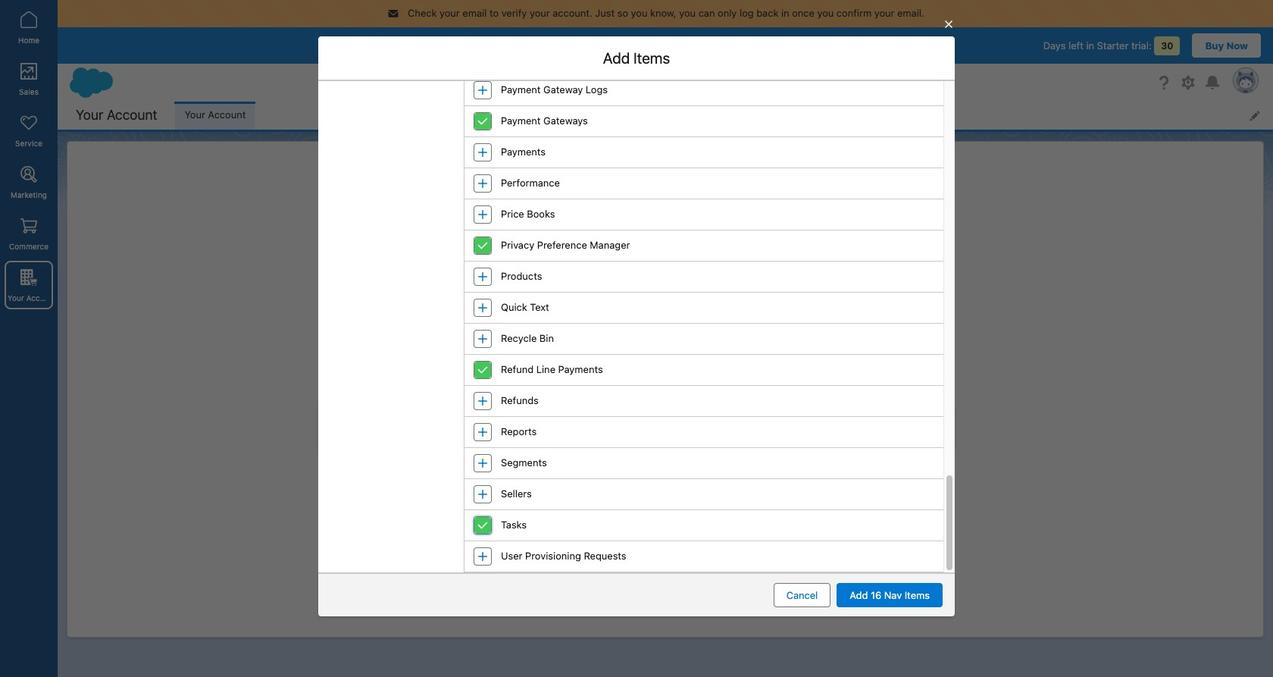 Task type: describe. For each thing, give the bounding box(es) containing it.
subscribe,
[[589, 445, 633, 457]]

search... button
[[535, 70, 839, 94]]

sales
[[19, 87, 39, 96]]

here.
[[715, 459, 737, 470]]

billing
[[613, 459, 639, 470]]

items up search... button at the top of page
[[634, 49, 670, 67]]

only
[[718, 7, 737, 19]]

payment for payment gateway logs
[[501, 84, 541, 96]]

1 vertical spatial payments
[[559, 363, 603, 376]]

more
[[882, 311, 905, 324]]

your inside list
[[185, 109, 205, 121]]

search...
[[565, 76, 605, 88]]

and for billing
[[595, 459, 611, 470]]

your account list
[[175, 101, 1274, 129]]

information
[[641, 459, 690, 470]]

add more items
[[861, 311, 933, 324]]

when
[[543, 445, 568, 457]]

privacy preference manager
[[501, 239, 630, 251]]

requests
[[584, 550, 627, 562]]

know,
[[651, 7, 677, 19]]

items,
[[629, 258, 656, 270]]

gateways
[[544, 115, 588, 127]]

performance
[[501, 177, 560, 189]]

navigation
[[658, 217, 728, 234]]

16
[[871, 589, 882, 601]]

bin
[[540, 332, 554, 344]]

email.
[[898, 7, 925, 19]]

this
[[547, 258, 564, 270]]

items
[[765, 258, 790, 270]]

edit
[[505, 217, 531, 234]]

payment for payment gateways
[[501, 115, 541, 127]]

home
[[18, 36, 40, 45]]

verify
[[502, 7, 527, 19]]

your left email. on the top of page
[[875, 7, 895, 19]]

account.
[[553, 7, 593, 19]]

line
[[537, 363, 556, 376]]

days left in starter trial: 30
[[1044, 39, 1174, 51]]

add for add more items
[[861, 311, 879, 324]]

user provisioning requests
[[501, 550, 627, 562]]

service
[[15, 139, 42, 148]]

sellers
[[501, 488, 532, 500]]

recycle
[[501, 332, 537, 344]]

0 horizontal spatial your account
[[8, 293, 56, 303]]

1 vertical spatial in
[[1087, 39, 1095, 51]]

price books
[[501, 208, 555, 220]]

payment gateway logs
[[501, 84, 608, 96]]

products
[[501, 270, 542, 282]]

plus image
[[475, 486, 491, 503]]

user
[[501, 550, 523, 562]]

quick
[[501, 301, 528, 313]]

your left 'nav'
[[472, 258, 492, 270]]

buy now
[[1206, 39, 1249, 51]]

add 16 nav items button
[[837, 583, 943, 607]]

0 horizontal spatial in
[[782, 7, 790, 19]]

reports
[[501, 426, 537, 438]]

when you subscribe, you can manage your plan, licenses and billing information right here.
[[543, 445, 788, 470]]

your account inside list
[[185, 109, 246, 121]]

you've
[[792, 258, 823, 270]]

plan,
[[730, 445, 751, 457]]

you right the once
[[818, 7, 834, 19]]

1 horizontal spatial can
[[699, 7, 715, 19]]

personalize
[[417, 258, 469, 270]]

back
[[757, 7, 779, 19]]

privacy
[[501, 239, 535, 251]]

service link
[[5, 106, 53, 155]]

0 horizontal spatial payments
[[501, 146, 546, 158]]

payment gateways
[[501, 115, 588, 127]]

bar
[[514, 258, 529, 270]]

add 16 nav items
[[850, 589, 930, 601]]

add items
[[603, 49, 670, 67]]

your right verify
[[530, 7, 550, 19]]

list box containing payment gateway logs
[[465, 0, 944, 572]]

segments
[[501, 457, 547, 469]]

app
[[627, 217, 654, 234]]

account inside list
[[208, 109, 246, 121]]

edit your account app navigation items
[[505, 217, 769, 234]]

trial:
[[1132, 39, 1152, 51]]

buy
[[1206, 39, 1225, 51]]



Task type: vqa. For each thing, say whether or not it's contained in the screenshot.
Payment Gateway Logs payment
yes



Task type: locate. For each thing, give the bounding box(es) containing it.
payment left gateways
[[501, 115, 541, 127]]

recycle bin
[[501, 332, 554, 344]]

in
[[782, 7, 790, 19], [1087, 39, 1095, 51]]

you right so
[[631, 7, 648, 19]]

you up billing
[[636, 445, 651, 457]]

check
[[408, 7, 437, 19]]

account
[[107, 107, 157, 123], [208, 109, 246, 121], [568, 217, 623, 234], [26, 293, 56, 303]]

list box
[[465, 0, 944, 572]]

payments
[[501, 146, 546, 158], [559, 363, 603, 376]]

cancel button
[[774, 583, 831, 607]]

1 payment from the top
[[501, 84, 541, 96]]

1 horizontal spatial your account link
[[175, 101, 255, 129]]

0 vertical spatial payments
[[501, 146, 546, 158]]

email
[[463, 7, 487, 19]]

cancel
[[787, 589, 818, 601]]

sales link
[[5, 55, 53, 103]]

logs
[[586, 84, 608, 96]]

payments right line
[[559, 363, 603, 376]]

2 horizontal spatial your account
[[185, 109, 246, 121]]

quick text
[[501, 301, 550, 313]]

payment up payment gateways
[[501, 84, 541, 96]]

to
[[490, 7, 499, 19]]

price
[[501, 208, 525, 220]]

2 vertical spatial add
[[850, 589, 869, 601]]

left
[[1069, 39, 1084, 51]]

1 horizontal spatial your account
[[76, 107, 157, 123]]

0 vertical spatial and
[[659, 258, 676, 270]]

log
[[740, 7, 754, 19]]

can left only
[[699, 7, 715, 19]]

you right know,
[[680, 7, 696, 19]]

you right when
[[571, 445, 586, 457]]

manager
[[590, 239, 630, 251]]

add left more
[[861, 311, 879, 324]]

home link
[[5, 3, 53, 52]]

1 horizontal spatial payments
[[559, 363, 603, 376]]

in right back
[[782, 7, 790, 19]]

add more items button
[[848, 305, 946, 330]]

confirm
[[837, 7, 872, 19]]

your up here.
[[708, 445, 727, 457]]

your inside "when you subscribe, you can manage your plan, licenses and billing information right here."
[[708, 445, 727, 457]]

can inside "when you subscribe, you can manage your plan, licenses and billing information right here."
[[654, 445, 669, 457]]

right
[[693, 459, 712, 470]]

0 vertical spatial can
[[699, 7, 715, 19]]

commerce
[[9, 242, 49, 251]]

manage
[[672, 445, 706, 457]]

items inside add more items button
[[908, 311, 933, 324]]

payments up performance on the top left
[[501, 146, 546, 158]]

nav
[[495, 258, 511, 270]]

add for add items
[[603, 49, 630, 67]]

1 horizontal spatial in
[[1087, 39, 1095, 51]]

reorder
[[589, 258, 626, 270]]

commerce link
[[5, 209, 53, 258]]

your
[[76, 107, 103, 123], [185, 109, 205, 121], [534, 217, 564, 234], [8, 293, 24, 303]]

1 vertical spatial payment
[[501, 115, 541, 127]]

books
[[527, 208, 555, 220]]

personalize your nav bar for this app. reorder items, and rename or remove items you've added.
[[417, 258, 857, 270]]

0 vertical spatial add
[[603, 49, 630, 67]]

refund
[[501, 363, 534, 376]]

add
[[603, 49, 630, 67], [861, 311, 879, 324], [850, 589, 869, 601]]

and
[[659, 258, 676, 270], [595, 459, 611, 470]]

check your email to verify your account. just so you know, you can only log back in once you confirm your email.
[[408, 7, 925, 19]]

rename
[[679, 258, 713, 270]]

tasks
[[501, 519, 527, 531]]

text
[[530, 301, 550, 313]]

you
[[631, 7, 648, 19], [680, 7, 696, 19], [818, 7, 834, 19], [571, 445, 586, 457], [636, 445, 651, 457]]

can up the information
[[654, 445, 669, 457]]

2 payment from the top
[[501, 115, 541, 127]]

once
[[792, 7, 815, 19]]

starter
[[1098, 39, 1129, 51]]

so
[[618, 7, 629, 19]]

for
[[532, 258, 545, 270]]

days
[[1044, 39, 1066, 51]]

and right items,
[[659, 258, 676, 270]]

your left the email
[[440, 7, 460, 19]]

items right more
[[908, 311, 933, 324]]

remove
[[728, 258, 762, 270]]

add up logs at the left top of the page
[[603, 49, 630, 67]]

and down subscribe,
[[595, 459, 611, 470]]

1 vertical spatial add
[[861, 311, 879, 324]]

1 vertical spatial can
[[654, 445, 669, 457]]

0 vertical spatial your account link
[[175, 101, 255, 129]]

add left 16
[[850, 589, 869, 601]]

items right nav on the bottom right of page
[[905, 589, 930, 601]]

now
[[1227, 39, 1249, 51]]

buy now button
[[1193, 33, 1262, 57]]

0 horizontal spatial can
[[654, 445, 669, 457]]

licenses
[[753, 445, 788, 457]]

0 horizontal spatial and
[[595, 459, 611, 470]]

preference
[[537, 239, 587, 251]]

items
[[634, 49, 670, 67], [732, 217, 769, 234], [908, 311, 933, 324], [905, 589, 930, 601]]

items up remove
[[732, 217, 769, 234]]

app.
[[567, 258, 587, 270]]

can
[[699, 7, 715, 19], [654, 445, 669, 457]]

provisioning
[[525, 550, 581, 562]]

marketing link
[[5, 158, 53, 206]]

refund line payments
[[501, 363, 603, 376]]

nav
[[885, 589, 902, 601]]

marketing
[[11, 190, 47, 199]]

0 horizontal spatial your account link
[[5, 261, 56, 309]]

your account
[[76, 107, 157, 123], [185, 109, 246, 121], [8, 293, 56, 303]]

or
[[716, 258, 725, 270]]

added.
[[825, 258, 857, 270]]

gateway
[[544, 84, 583, 96]]

items inside "add 16 nav items" button
[[905, 589, 930, 601]]

add for add 16 nav items
[[850, 589, 869, 601]]

and for rename
[[659, 258, 676, 270]]

30
[[1162, 40, 1174, 51]]

0 vertical spatial payment
[[501, 84, 541, 96]]

and inside "when you subscribe, you can manage your plan, licenses and billing information right here."
[[595, 459, 611, 470]]

1 vertical spatial your account link
[[5, 261, 56, 309]]

1 vertical spatial and
[[595, 459, 611, 470]]

1 horizontal spatial and
[[659, 258, 676, 270]]

refunds
[[501, 394, 539, 407]]

in right left
[[1087, 39, 1095, 51]]

payment
[[501, 84, 541, 96], [501, 115, 541, 127]]

0 vertical spatial in
[[782, 7, 790, 19]]

just
[[595, 7, 615, 19]]



